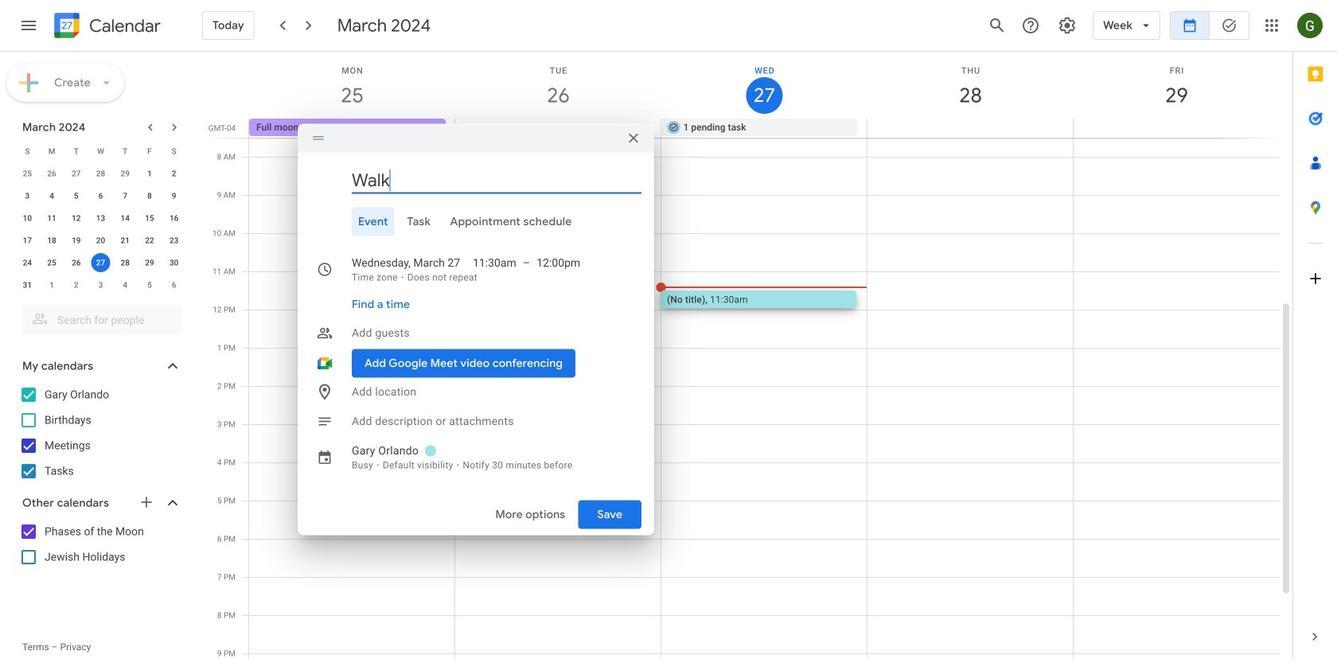 Task type: describe. For each thing, give the bounding box(es) containing it.
15 element
[[140, 209, 159, 228]]

to element
[[523, 255, 530, 271]]

5 element
[[67, 186, 86, 205]]

april 4 element
[[116, 275, 135, 295]]

my calendars list
[[3, 382, 197, 484]]

cell inside march 2024 grid
[[88, 252, 113, 274]]

20 element
[[91, 231, 110, 250]]

april 1 element
[[42, 275, 61, 295]]

february 25 element
[[18, 164, 37, 183]]

13 element
[[91, 209, 110, 228]]

4 element
[[42, 186, 61, 205]]

25 element
[[42, 253, 61, 272]]

1 horizontal spatial tab list
[[1294, 52, 1338, 615]]

3 element
[[18, 186, 37, 205]]

30 element
[[165, 253, 184, 272]]

february 28 element
[[91, 164, 110, 183]]

calendar element
[[51, 10, 161, 45]]

april 5 element
[[140, 275, 159, 295]]

24 element
[[18, 253, 37, 272]]

2 element
[[165, 164, 184, 183]]

april 2 element
[[67, 275, 86, 295]]

8 element
[[140, 186, 159, 205]]

1 element
[[140, 164, 159, 183]]

march 2024 grid
[[15, 140, 186, 296]]

Add title text field
[[352, 168, 642, 192]]

19 element
[[67, 231, 86, 250]]

main drawer image
[[19, 16, 38, 35]]

february 29 element
[[116, 164, 135, 183]]

12 element
[[67, 209, 86, 228]]

april 3 element
[[91, 275, 110, 295]]

settings menu image
[[1058, 16, 1077, 35]]



Task type: vqa. For each thing, say whether or not it's contained in the screenshot.
Availability
no



Task type: locate. For each thing, give the bounding box(es) containing it.
row
[[242, 119, 1293, 138], [15, 140, 186, 162], [15, 162, 186, 185], [15, 185, 186, 207], [15, 207, 186, 229], [15, 229, 186, 252], [15, 252, 186, 274], [15, 274, 186, 296]]

other calendars list
[[3, 519, 197, 570]]

10 element
[[18, 209, 37, 228]]

april 6 element
[[165, 275, 184, 295]]

6 element
[[91, 186, 110, 205]]

31 element
[[18, 275, 37, 295]]

26 element
[[67, 253, 86, 272]]

22 element
[[140, 231, 159, 250]]

heading
[[86, 16, 161, 35]]

None search field
[[0, 299, 197, 334]]

heading inside calendar element
[[86, 16, 161, 35]]

february 26 element
[[42, 164, 61, 183]]

Search for people text field
[[32, 306, 172, 334]]

21 element
[[116, 231, 135, 250]]

14 element
[[116, 209, 135, 228]]

grid
[[204, 52, 1293, 659]]

23 element
[[165, 231, 184, 250]]

9 element
[[165, 186, 184, 205]]

7 element
[[116, 186, 135, 205]]

11 element
[[42, 209, 61, 228]]

cell
[[455, 119, 661, 138], [867, 119, 1073, 138], [1073, 119, 1279, 138], [88, 252, 113, 274]]

17 element
[[18, 231, 37, 250]]

16 element
[[165, 209, 184, 228]]

18 element
[[42, 231, 61, 250]]

29 element
[[140, 253, 159, 272]]

28 element
[[116, 253, 135, 272]]

february 27 element
[[67, 164, 86, 183]]

add other calendars image
[[139, 494, 154, 510]]

tab list
[[1294, 52, 1338, 615], [311, 207, 642, 236]]

row group
[[15, 162, 186, 296]]

0 horizontal spatial tab list
[[311, 207, 642, 236]]

27, today element
[[91, 253, 110, 272]]



